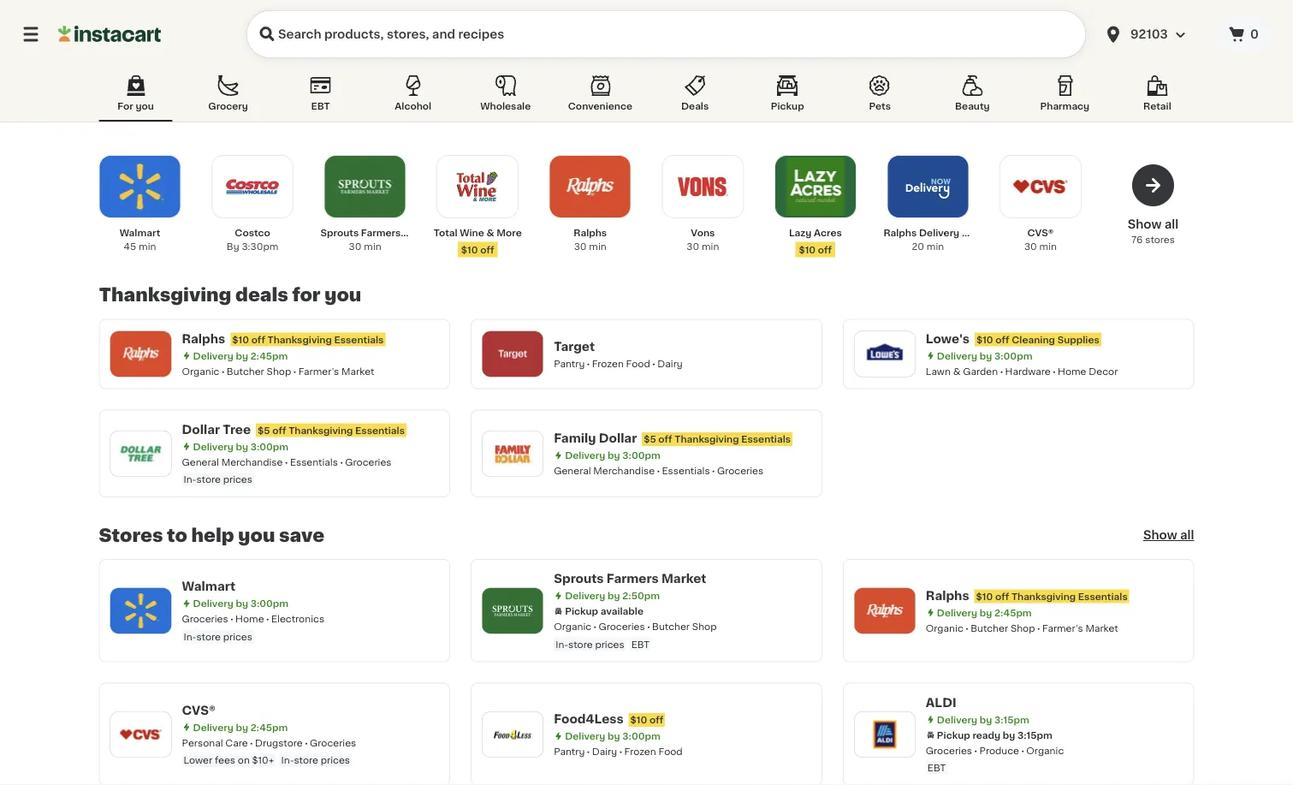 Task type: locate. For each thing, give the bounding box(es) containing it.
4 30 from the left
[[1025, 242, 1038, 251]]

0 vertical spatial pantry
[[554, 359, 585, 368]]

3 min from the left
[[589, 242, 607, 251]]

3:15pm
[[995, 715, 1030, 724], [1018, 730, 1053, 740]]

care
[[225, 738, 248, 747]]

1 vertical spatial ralphs logo image
[[863, 588, 907, 633]]

all inside popup button
[[1181, 529, 1195, 541]]

0 horizontal spatial frozen
[[592, 359, 624, 368]]

$5 right "tree"
[[258, 426, 270, 435]]

show inside show all 76 stores
[[1128, 218, 1162, 230]]

4 min from the left
[[702, 242, 720, 251]]

general right dollar tree logo on the bottom left of the page
[[182, 457, 219, 467]]

pickup inside button
[[771, 101, 805, 111]]

ralphs $10 off thanksgiving essentials
[[182, 333, 384, 345], [926, 589, 1128, 601]]

walmart
[[120, 228, 160, 238], [182, 581, 236, 593]]

pantry down target
[[554, 359, 585, 368]]

thanksgiving inside dollar tree $5 off thanksgiving essentials
[[289, 426, 353, 435]]

walmart logo image
[[119, 588, 163, 633]]

$10
[[461, 245, 478, 254], [799, 245, 816, 254], [232, 335, 249, 344], [977, 335, 994, 344], [977, 591, 993, 601], [631, 715, 648, 725]]

min right 45
[[139, 242, 156, 251]]

home left electronics
[[236, 614, 264, 624]]

min inside ralphs 30 min
[[589, 242, 607, 251]]

dairy down food4less $10 off
[[592, 747, 617, 756]]

shop for bottom ralphs logo
[[1011, 623, 1036, 633]]

delivery by 2:45pm
[[193, 351, 288, 360], [937, 608, 1032, 617], [193, 723, 288, 732]]

by for aldi logo
[[980, 715, 993, 724]]

0 vertical spatial cvs®
[[1028, 228, 1054, 238]]

5 min from the left
[[927, 242, 945, 251]]

general for general merchandise essentials groceries
[[554, 466, 591, 475]]

delivery
[[920, 228, 960, 238], [193, 351, 234, 360], [937, 351, 978, 360], [193, 442, 234, 451], [565, 451, 606, 460], [565, 591, 606, 601], [193, 599, 234, 608], [937, 608, 978, 617], [937, 715, 978, 724], [193, 723, 234, 732], [565, 731, 606, 741]]

1 30 from the left
[[349, 242, 362, 251]]

1 horizontal spatial shop
[[693, 622, 717, 631]]

0 horizontal spatial ralphs $10 off thanksgiving essentials
[[182, 333, 384, 345]]

2:45pm for the left ralphs logo
[[251, 351, 288, 360]]

1 vertical spatial farmer's
[[1043, 623, 1084, 633]]

1 vertical spatial pantry
[[554, 747, 585, 756]]

delivery by 3:00pm for family dollar
[[565, 451, 661, 460]]

1 vertical spatial farmers
[[607, 573, 659, 585]]

in-
[[184, 475, 196, 484], [184, 632, 196, 641], [556, 640, 569, 649], [281, 756, 294, 765]]

organic down pickup available
[[554, 622, 592, 631]]

2 vertical spatial 2:45pm
[[251, 723, 288, 732]]

pickup up lazy acres image
[[771, 101, 805, 111]]

groceries down available
[[599, 622, 645, 631]]

0 vertical spatial home
[[1058, 366, 1087, 376]]

1 vertical spatial organic butcher shop farmer's market
[[926, 623, 1119, 633]]

dollar left "tree"
[[182, 423, 220, 435]]

$5 for family dollar
[[644, 434, 656, 444]]

1 horizontal spatial farmer's
[[1043, 623, 1084, 633]]

walmart image
[[111, 158, 169, 216]]

farmers inside sprouts farmers market 30 min
[[361, 228, 401, 238]]

in- inside general merchandise essentials groceries in-store prices
[[184, 475, 196, 484]]

all inside show all 76 stores
[[1165, 218, 1179, 230]]

pharmacy
[[1041, 101, 1090, 111]]

0 horizontal spatial pickup
[[565, 607, 599, 616]]

in- right walmart logo
[[184, 632, 196, 641]]

frozen inside target pantry frozen food dairy
[[592, 359, 624, 368]]

2 horizontal spatial ebt
[[928, 763, 946, 773]]

in- right dollar tree logo on the bottom left of the page
[[184, 475, 196, 484]]

0 horizontal spatial home
[[236, 614, 264, 624]]

groceries home electronics in-store prices
[[182, 614, 325, 641]]

30 down ralphs image
[[574, 242, 587, 251]]

1 horizontal spatial organic butcher shop farmer's market
[[926, 623, 1119, 633]]

organic
[[182, 366, 220, 376], [554, 622, 592, 631], [926, 623, 964, 633], [1027, 746, 1065, 755]]

1 horizontal spatial frozen
[[625, 747, 656, 756]]

food inside target pantry frozen food dairy
[[626, 359, 651, 368]]

1 vertical spatial pickup
[[565, 607, 599, 616]]

0 horizontal spatial farmer's
[[299, 366, 339, 376]]

min
[[139, 242, 156, 251], [364, 242, 382, 251], [589, 242, 607, 251], [702, 242, 720, 251], [927, 242, 945, 251], [1040, 242, 1057, 251]]

lower
[[184, 756, 212, 765]]

3:00pm down dollar tree $5 off thanksgiving essentials
[[251, 442, 289, 451]]

0 vertical spatial ralphs $10 off thanksgiving essentials
[[182, 333, 384, 345]]

& right "wine"
[[487, 228, 495, 238]]

in- down pickup available
[[556, 640, 569, 649]]

3:00pm for lowe's
[[995, 351, 1033, 360]]

groceries down family dollar $5 off thanksgiving essentials
[[717, 466, 764, 475]]

2 horizontal spatial you
[[325, 286, 362, 304]]

1 min from the left
[[139, 242, 156, 251]]

organic right produce
[[1027, 746, 1065, 755]]

3:00pm for dollar tree
[[251, 442, 289, 451]]

groceries inside groceries produce organic ebt
[[926, 746, 973, 755]]

min for vons 30 min
[[702, 242, 720, 251]]

by for cvs® logo
[[236, 723, 248, 732]]

0 vertical spatial delivery by 2:45pm
[[193, 351, 288, 360]]

delivery for dollar tree logo on the bottom left of the page
[[193, 442, 234, 451]]

1 horizontal spatial food
[[659, 747, 683, 756]]

0 horizontal spatial sprouts
[[321, 228, 359, 238]]

30 inside ralphs 30 min
[[574, 242, 587, 251]]

1 pantry from the top
[[554, 359, 585, 368]]

wholesale
[[481, 101, 531, 111]]

1 horizontal spatial cvs®
[[1028, 228, 1054, 238]]

food down food4less $10 off
[[659, 747, 683, 756]]

1 vertical spatial frozen
[[625, 747, 656, 756]]

1 vertical spatial cvs®
[[182, 704, 216, 716]]

prices inside groceries home electronics in-store prices
[[223, 632, 253, 641]]

$5 inside dollar tree $5 off thanksgiving essentials
[[258, 426, 270, 435]]

0 horizontal spatial all
[[1165, 218, 1179, 230]]

cvs®
[[1028, 228, 1054, 238], [182, 704, 216, 716]]

3:15pm up pickup ready by 3:15pm
[[995, 715, 1030, 724]]

2 min from the left
[[364, 242, 382, 251]]

2 horizontal spatial pickup
[[937, 730, 971, 740]]

family dollar $5 off thanksgiving essentials
[[554, 432, 791, 444]]

groceries right walmart logo
[[182, 614, 228, 624]]

merchandise down "tree"
[[221, 457, 283, 467]]

1 horizontal spatial farmers
[[607, 573, 659, 585]]

pickup down delivery by 2:50pm
[[565, 607, 599, 616]]

delivery by 3:00pm for food4less
[[565, 731, 661, 741]]

0 horizontal spatial &
[[487, 228, 495, 238]]

ralphs logo image
[[119, 332, 163, 376], [863, 588, 907, 633]]

30 inside vons 30 min
[[687, 242, 700, 251]]

1 vertical spatial dairy
[[592, 747, 617, 756]]

walmart for walmart 45 min
[[120, 228, 160, 238]]

1 horizontal spatial ralphs logo image
[[863, 588, 907, 633]]

0 horizontal spatial ebt
[[311, 101, 330, 111]]

0 horizontal spatial farmers
[[361, 228, 401, 238]]

30 down sprouts farmers market image
[[349, 242, 362, 251]]

1 92103 button from the left
[[1093, 10, 1217, 58]]

0 vertical spatial farmers
[[361, 228, 401, 238]]

food up family dollar $5 off thanksgiving essentials
[[626, 359, 651, 368]]

2 horizontal spatial butcher
[[971, 623, 1009, 633]]

aldi logo image
[[863, 712, 907, 757]]

pickup for sprouts farmers market
[[565, 607, 599, 616]]

0 vertical spatial sprouts
[[321, 228, 359, 238]]

walmart down stores to help you save
[[182, 581, 236, 593]]

pickup left ready
[[937, 730, 971, 740]]

92103
[[1131, 28, 1168, 40]]

beauty button
[[936, 72, 1010, 122]]

ebt inside button
[[311, 101, 330, 111]]

butcher
[[227, 366, 264, 376], [653, 622, 690, 631], [971, 623, 1009, 633]]

cvs® down the cvs® image
[[1028, 228, 1054, 238]]

0 horizontal spatial ralphs logo image
[[119, 332, 163, 376]]

merchandise down family dollar $5 off thanksgiving essentials
[[594, 466, 655, 475]]

ralphs delivery now 20 min
[[884, 228, 984, 251]]

ralphs $10 off thanksgiving essentials for bottom ralphs logo
[[926, 589, 1128, 601]]

0 horizontal spatial butcher
[[227, 366, 264, 376]]

delivery by 3:00pm up garden
[[937, 351, 1033, 360]]

farmer's for the left ralphs logo
[[299, 366, 339, 376]]

delivery for family dollar logo
[[565, 451, 606, 460]]

1 horizontal spatial general
[[554, 466, 591, 475]]

0 vertical spatial dairy
[[658, 359, 683, 368]]

0 vertical spatial ralphs logo image
[[119, 332, 163, 376]]

1 horizontal spatial ebt
[[632, 640, 650, 649]]

store up stores to help you save
[[196, 475, 221, 484]]

min inside vons 30 min
[[702, 242, 720, 251]]

0 vertical spatial ebt
[[311, 101, 330, 111]]

1 horizontal spatial $5
[[644, 434, 656, 444]]

1 horizontal spatial sprouts
[[554, 573, 604, 585]]

tree
[[223, 423, 251, 435]]

home left decor
[[1058, 366, 1087, 376]]

delivery by 2:50pm
[[565, 591, 660, 601]]

1 vertical spatial delivery by 2:45pm
[[937, 608, 1032, 617]]

store right walmart logo
[[196, 632, 221, 641]]

tab panel containing thanksgiving deals for you
[[90, 150, 1203, 785]]

30 inside cvs® 30 min
[[1025, 242, 1038, 251]]

2 vertical spatial delivery by 2:45pm
[[193, 723, 288, 732]]

off inside food4less $10 off
[[650, 715, 664, 725]]

you
[[136, 101, 154, 111], [325, 286, 362, 304], [238, 526, 275, 544]]

off inside family dollar $5 off thanksgiving essentials
[[659, 434, 673, 444]]

30 down the cvs® image
[[1025, 242, 1038, 251]]

grocery button
[[191, 72, 265, 122]]

ebt inside groceries produce organic ebt
[[928, 763, 946, 773]]

store inside groceries home electronics in-store prices
[[196, 632, 221, 641]]

store down pickup available
[[569, 640, 593, 649]]

sprouts up delivery by 2:50pm
[[554, 573, 604, 585]]

frozen for target
[[592, 359, 624, 368]]

you for thanksgiving deals for you
[[325, 286, 362, 304]]

pantry down food4less
[[554, 747, 585, 756]]

delivery for walmart logo
[[193, 599, 234, 608]]

lazy acres image
[[787, 158, 845, 216]]

min down ralphs image
[[589, 242, 607, 251]]

min right '20'
[[927, 242, 945, 251]]

$10 inside "lowe's $10 off cleaning supplies"
[[977, 335, 994, 344]]

general down family
[[554, 466, 591, 475]]

pets button
[[844, 72, 917, 122]]

organic up aldi
[[926, 623, 964, 633]]

delivery by 3:15pm
[[937, 715, 1030, 724]]

1 horizontal spatial pickup
[[771, 101, 805, 111]]

delivery by 3:00pm down family
[[565, 451, 661, 460]]

delivery by 2:45pm for bottom ralphs logo
[[937, 608, 1032, 617]]

0 horizontal spatial organic butcher shop farmer's market
[[182, 366, 375, 376]]

3 30 from the left
[[687, 242, 700, 251]]

merchandise inside general merchandise essentials groceries in-store prices
[[221, 457, 283, 467]]

sprouts inside sprouts farmers market 30 min
[[321, 228, 359, 238]]

show inside popup button
[[1144, 529, 1178, 541]]

0 horizontal spatial food
[[626, 359, 651, 368]]

food for target
[[626, 359, 651, 368]]

cvs® for cvs® 30 min
[[1028, 228, 1054, 238]]

1 horizontal spatial you
[[238, 526, 275, 544]]

groceries right drugstore
[[310, 738, 356, 747]]

1 horizontal spatial walmart
[[182, 581, 236, 593]]

1 vertical spatial food
[[659, 747, 683, 756]]

frozen down target
[[592, 359, 624, 368]]

0 vertical spatial pickup
[[771, 101, 805, 111]]

0 vertical spatial &
[[487, 228, 495, 238]]

delivery by 3:00pm
[[937, 351, 1033, 360], [193, 442, 289, 451], [565, 451, 661, 460], [193, 599, 289, 608], [565, 731, 661, 741]]

3:00pm up pantry dairy frozen food
[[623, 731, 661, 741]]

farmers for sprouts farmers market
[[607, 573, 659, 585]]

shop
[[267, 366, 291, 376], [693, 622, 717, 631], [1011, 623, 1036, 633]]

dairy
[[658, 359, 683, 368], [592, 747, 617, 756]]

30 down vons at the right top of page
[[687, 242, 700, 251]]

shop inside organic groceries butcher shop in-store prices ebt
[[693, 622, 717, 631]]

frozen down food4less $10 off
[[625, 747, 656, 756]]

lawn & garden hardware home decor
[[926, 366, 1118, 376]]

instacart image
[[58, 24, 161, 45]]

organic groceries butcher shop in-store prices ebt
[[554, 622, 717, 649]]

1 horizontal spatial butcher
[[653, 622, 690, 631]]

2:45pm
[[251, 351, 288, 360], [995, 608, 1032, 617], [251, 723, 288, 732]]

ralphs
[[574, 228, 607, 238], [884, 228, 917, 238], [182, 333, 225, 345], [926, 589, 970, 601]]

general for general merchandise essentials groceries in-store prices
[[182, 457, 219, 467]]

deals
[[682, 101, 709, 111]]

0 vertical spatial show
[[1128, 218, 1162, 230]]

aldi
[[926, 697, 957, 709]]

0 horizontal spatial dairy
[[592, 747, 617, 756]]

pantry dairy frozen food
[[554, 747, 683, 756]]

general inside general merchandise essentials groceries in-store prices
[[182, 457, 219, 467]]

groceries down delivery by 3:15pm
[[926, 746, 973, 755]]

wine
[[460, 228, 484, 238]]

show for show all 76 stores
[[1128, 218, 1162, 230]]

min inside walmart 45 min
[[139, 242, 156, 251]]

0 vertical spatial you
[[136, 101, 154, 111]]

prices
[[223, 475, 253, 484], [223, 632, 253, 641], [595, 640, 625, 649], [321, 756, 350, 765]]

0 vertical spatial frozen
[[592, 359, 624, 368]]

0 vertical spatial 2:45pm
[[251, 351, 288, 360]]

all
[[1165, 218, 1179, 230], [1181, 529, 1195, 541]]

min down vons at the right top of page
[[702, 242, 720, 251]]

1 vertical spatial show
[[1144, 529, 1178, 541]]

dollar right family
[[599, 432, 637, 444]]

2 vertical spatial you
[[238, 526, 275, 544]]

1 horizontal spatial &
[[954, 366, 961, 376]]

3:00pm
[[995, 351, 1033, 360], [251, 442, 289, 451], [623, 451, 661, 460], [251, 599, 289, 608], [623, 731, 661, 741]]

$5
[[258, 426, 270, 435], [644, 434, 656, 444]]

sprouts down sprouts farmers market image
[[321, 228, 359, 238]]

show
[[1128, 218, 1162, 230], [1144, 529, 1178, 541]]

cvs® inside cvs® 30 min
[[1028, 228, 1054, 238]]

by for sprouts farmers market logo
[[608, 591, 620, 601]]

1 horizontal spatial merchandise
[[594, 466, 655, 475]]

92103 button
[[1093, 10, 1217, 58], [1104, 10, 1206, 58]]

1 vertical spatial home
[[236, 614, 264, 624]]

prices inside general merchandise essentials groceries in-store prices
[[223, 475, 253, 484]]

dollar tree $5 off thanksgiving essentials
[[182, 423, 405, 435]]

in- down drugstore
[[281, 756, 294, 765]]

sprouts for sprouts farmers market 30 min
[[321, 228, 359, 238]]

stores to help you save
[[99, 526, 325, 544]]

2 horizontal spatial shop
[[1011, 623, 1036, 633]]

general
[[182, 457, 219, 467], [554, 466, 591, 475]]

total
[[434, 228, 458, 238]]

organic inside groceries produce organic ebt
[[1027, 746, 1065, 755]]

1 vertical spatial walmart
[[182, 581, 236, 593]]

3:30pm
[[242, 242, 279, 251]]

3:00pm for food4less
[[623, 731, 661, 741]]

0 horizontal spatial you
[[136, 101, 154, 111]]

1 vertical spatial ebt
[[632, 640, 650, 649]]

0 horizontal spatial merchandise
[[221, 457, 283, 467]]

you for stores to help you save
[[238, 526, 275, 544]]

0 vertical spatial farmer's
[[299, 366, 339, 376]]

merchandise
[[221, 457, 283, 467], [594, 466, 655, 475]]

30 inside sprouts farmers market 30 min
[[349, 242, 362, 251]]

1 horizontal spatial dairy
[[658, 359, 683, 368]]

0 horizontal spatial cvs®
[[182, 704, 216, 716]]

3:00pm up general merchandise essentials groceries
[[623, 451, 661, 460]]

sprouts farmers market image
[[336, 158, 394, 216]]

delivery by 3:00pm up pantry dairy frozen food
[[565, 731, 661, 741]]

retail
[[1144, 101, 1172, 111]]

2 vertical spatial ebt
[[928, 763, 946, 773]]

store down drugstore
[[294, 756, 318, 765]]

groceries inside groceries home electronics in-store prices
[[182, 614, 228, 624]]

essentials inside general merchandise essentials groceries in-store prices
[[290, 457, 338, 467]]

1 vertical spatial sprouts
[[554, 573, 604, 585]]

min for ralphs 30 min
[[589, 242, 607, 251]]

None search field
[[247, 10, 1087, 58]]

delivery by 2:45pm for cvs® logo
[[193, 723, 288, 732]]

0 horizontal spatial general
[[182, 457, 219, 467]]

$5 inside family dollar $5 off thanksgiving essentials
[[644, 434, 656, 444]]

0 horizontal spatial shop
[[267, 366, 291, 376]]

walmart 45 min
[[120, 228, 160, 251]]

0 horizontal spatial $5
[[258, 426, 270, 435]]

min inside cvs® 30 min
[[1040, 242, 1057, 251]]

retail button
[[1121, 72, 1195, 122]]

$10 for the left ralphs logo
[[232, 335, 249, 344]]

store
[[196, 475, 221, 484], [196, 632, 221, 641], [569, 640, 593, 649], [294, 756, 318, 765]]

show all button
[[1144, 527, 1195, 544]]

76
[[1132, 235, 1143, 244]]

$10 inside food4less $10 off
[[631, 715, 648, 725]]

1 horizontal spatial all
[[1181, 529, 1195, 541]]

0 vertical spatial all
[[1165, 218, 1179, 230]]

2 30 from the left
[[574, 242, 587, 251]]

1 vertical spatial 2:45pm
[[995, 608, 1032, 617]]

6 min from the left
[[1040, 242, 1057, 251]]

3:15pm up produce
[[1018, 730, 1053, 740]]

off inside the total wine & more $10 off
[[480, 245, 494, 254]]

farmers
[[361, 228, 401, 238], [607, 573, 659, 585]]

1 vertical spatial all
[[1181, 529, 1195, 541]]

family
[[554, 432, 596, 444]]

$10 inside lazy acres $10 off
[[799, 245, 816, 254]]

walmart up 45
[[120, 228, 160, 238]]

general merchandise essentials groceries in-store prices
[[182, 457, 392, 484]]

in- inside personal care drugstore groceries lower fees on $10+ in-store prices
[[281, 756, 294, 765]]

sprouts for sprouts farmers market
[[554, 573, 604, 585]]

1 horizontal spatial home
[[1058, 366, 1087, 376]]

tab panel
[[90, 150, 1203, 785]]

$10 for bottom ralphs logo
[[977, 591, 993, 601]]

delivery by 3:00pm down "tree"
[[193, 442, 289, 451]]

farmers down sprouts farmers market image
[[361, 228, 401, 238]]

0 vertical spatial organic butcher shop farmer's market
[[182, 366, 375, 376]]

& right lawn
[[954, 366, 961, 376]]

1 vertical spatial you
[[325, 286, 362, 304]]

0 vertical spatial walmart
[[120, 228, 160, 238]]

2:45pm for bottom ralphs logo
[[995, 608, 1032, 617]]

0 horizontal spatial walmart
[[120, 228, 160, 238]]

$5 up general merchandise essentials groceries
[[644, 434, 656, 444]]

3:00pm up groceries home electronics in-store prices
[[251, 599, 289, 608]]

essentials
[[334, 335, 384, 344], [355, 426, 405, 435], [742, 434, 791, 444], [290, 457, 338, 467], [662, 466, 710, 475], [1079, 591, 1128, 601]]

0 vertical spatial food
[[626, 359, 651, 368]]

decor
[[1089, 366, 1118, 376]]

by for family dollar logo
[[608, 451, 620, 460]]

2 vertical spatial pickup
[[937, 730, 971, 740]]

cvs® up personal
[[182, 704, 216, 716]]

3:00pm down "lowe's $10 off cleaning supplies"
[[995, 351, 1033, 360]]

sprouts
[[321, 228, 359, 238], [554, 573, 604, 585]]

1 vertical spatial ralphs $10 off thanksgiving essentials
[[926, 589, 1128, 601]]

1 horizontal spatial ralphs $10 off thanksgiving essentials
[[926, 589, 1128, 601]]

min down the cvs® image
[[1040, 242, 1057, 251]]

min for cvs® 30 min
[[1040, 242, 1057, 251]]

ebt
[[311, 101, 330, 111], [632, 640, 650, 649], [928, 763, 946, 773]]

groceries down dollar tree $5 off thanksgiving essentials
[[345, 457, 392, 467]]

farmer's
[[299, 366, 339, 376], [1043, 623, 1084, 633]]

dollar
[[182, 423, 220, 435], [599, 432, 637, 444]]

min down sprouts farmers market image
[[364, 242, 382, 251]]

delivery for "lowe's logo"
[[937, 351, 978, 360]]

farmers up 2:50pm
[[607, 573, 659, 585]]

0 vertical spatial 3:15pm
[[995, 715, 1030, 724]]

dairy up family dollar $5 off thanksgiving essentials
[[658, 359, 683, 368]]

thanksgiving deals for you
[[99, 286, 362, 304]]



Task type: vqa. For each thing, say whether or not it's contained in the screenshot.
Walmart
yes



Task type: describe. For each thing, give the bounding box(es) containing it.
shop for the left ralphs logo
[[267, 366, 291, 376]]

$10 inside the total wine & more $10 off
[[461, 245, 478, 254]]

total wine & more $10 off
[[434, 228, 522, 254]]

home inside groceries home electronics in-store prices
[[236, 614, 264, 624]]

lowe's $10 off cleaning supplies
[[926, 333, 1100, 345]]

save
[[279, 526, 325, 544]]

1 vertical spatial 3:15pm
[[1018, 730, 1053, 740]]

store inside personal care drugstore groceries lower fees on $10+ in-store prices
[[294, 756, 318, 765]]

cvs® 30 min
[[1025, 228, 1057, 251]]

hardware
[[1006, 366, 1051, 376]]

show all 76 stores
[[1128, 218, 1179, 244]]

target
[[554, 340, 595, 352]]

45
[[124, 242, 136, 251]]

personal care drugstore groceries lower fees on $10+ in-store prices
[[182, 738, 356, 765]]

merchandise for general merchandise essentials groceries
[[594, 466, 655, 475]]

lowe's logo image
[[863, 332, 907, 376]]

ralphs 30 min
[[574, 228, 607, 251]]

grocery
[[208, 101, 248, 111]]

essentials inside family dollar $5 off thanksgiving essentials
[[742, 434, 791, 444]]

$5 for dollar tree
[[258, 426, 270, 435]]

for
[[117, 101, 133, 111]]

ebt inside organic groceries butcher shop in-store prices ebt
[[632, 640, 650, 649]]

groceries inside personal care drugstore groceries lower fees on $10+ in-store prices
[[310, 738, 356, 747]]

by for food4less logo
[[608, 731, 620, 741]]

farmer's for bottom ralphs logo
[[1043, 623, 1084, 633]]

groceries produce organic ebt
[[926, 746, 1065, 773]]

off inside lazy acres $10 off
[[818, 245, 832, 254]]

produce
[[980, 746, 1020, 755]]

0 button
[[1217, 17, 1273, 51]]

lazy
[[789, 228, 812, 238]]

available
[[601, 607, 644, 616]]

cleaning
[[1012, 335, 1056, 344]]

by for walmart logo
[[236, 599, 248, 608]]

min for walmart 45 min
[[139, 242, 156, 251]]

$10 for "lowe's logo"
[[977, 335, 994, 344]]

1 horizontal spatial dollar
[[599, 432, 637, 444]]

all for show all
[[1181, 529, 1195, 541]]

delivery by 3:00pm for lowe's
[[937, 351, 1033, 360]]

more
[[497, 228, 522, 238]]

pharmacy button
[[1029, 72, 1102, 122]]

alcohol
[[395, 101, 432, 111]]

pantry inside target pantry frozen food dairy
[[554, 359, 585, 368]]

ralphs inside ralphs delivery now 20 min
[[884, 228, 917, 238]]

pickup available
[[565, 607, 644, 616]]

general merchandise essentials groceries
[[554, 466, 764, 475]]

supplies
[[1058, 335, 1100, 344]]

in- inside groceries home electronics in-store prices
[[184, 632, 196, 641]]

pickup for aldi
[[937, 730, 971, 740]]

food4less $10 off
[[554, 713, 664, 725]]

frozen for pantry
[[625, 747, 656, 756]]

costco image
[[224, 158, 282, 216]]

essentials inside dollar tree $5 off thanksgiving essentials
[[355, 426, 405, 435]]

walmart for walmart
[[182, 581, 236, 593]]

delivery by 3:00pm for dollar tree
[[193, 442, 289, 451]]

convenience button
[[562, 72, 640, 122]]

now
[[962, 228, 984, 238]]

alcohol button
[[376, 72, 450, 122]]

for
[[292, 286, 321, 304]]

pickup ready by 3:15pm
[[937, 730, 1053, 740]]

deals
[[235, 286, 288, 304]]

Search field
[[247, 10, 1087, 58]]

family dollar logo image
[[491, 431, 535, 476]]

convenience
[[568, 101, 633, 111]]

vons image
[[674, 158, 732, 216]]

food4less
[[554, 713, 624, 725]]

ralphs $10 off thanksgiving essentials for the left ralphs logo
[[182, 333, 384, 345]]

for you
[[117, 101, 154, 111]]

target logo image
[[491, 332, 535, 376]]

off inside "lowe's $10 off cleaning supplies"
[[996, 335, 1010, 344]]

30 for ralphs 30 min
[[574, 242, 587, 251]]

costco
[[235, 228, 270, 238]]

stores
[[99, 526, 163, 544]]

total wine & more image
[[449, 158, 507, 216]]

sprouts farmers market
[[554, 573, 707, 585]]

butcher for bottom ralphs logo
[[971, 623, 1009, 633]]

2:45pm for cvs® logo
[[251, 723, 288, 732]]

food for pantry
[[659, 747, 683, 756]]

20
[[912, 242, 925, 251]]

2:50pm
[[623, 591, 660, 601]]

drugstore
[[255, 738, 303, 747]]

delivery for the left ralphs logo
[[193, 351, 234, 360]]

thanksgiving inside family dollar $5 off thanksgiving essentials
[[675, 434, 739, 444]]

cvs® image
[[1012, 158, 1070, 216]]

30 for cvs® 30 min
[[1025, 242, 1038, 251]]

ralphs delivery now image
[[899, 158, 958, 216]]

delivery for cvs® logo
[[193, 723, 234, 732]]

garden
[[963, 366, 999, 376]]

0
[[1251, 28, 1260, 40]]

2 92103 button from the left
[[1104, 10, 1206, 58]]

butcher inside organic groceries butcher shop in-store prices ebt
[[653, 622, 690, 631]]

acres
[[814, 228, 842, 238]]

delivery for aldi logo
[[937, 715, 978, 724]]

organic down thanksgiving deals for you
[[182, 366, 220, 376]]

$10 for food4less logo
[[631, 715, 648, 725]]

by for the left ralphs logo
[[236, 351, 248, 360]]

1 vertical spatial &
[[954, 366, 961, 376]]

target pantry frozen food dairy
[[554, 340, 683, 368]]

shop categories tab list
[[99, 72, 1195, 122]]

prices inside organic groceries butcher shop in-store prices ebt
[[595, 640, 625, 649]]

on
[[238, 756, 250, 765]]

groceries inside organic groceries butcher shop in-store prices ebt
[[599, 622, 645, 631]]

3:00pm for family dollar
[[623, 451, 661, 460]]

$10+
[[252, 756, 274, 765]]

by for "lowe's logo"
[[980, 351, 993, 360]]

groceries inside general merchandise essentials groceries in-store prices
[[345, 457, 392, 467]]

by
[[227, 242, 239, 251]]

ralphs image
[[561, 158, 620, 216]]

min inside ralphs delivery now 20 min
[[927, 242, 945, 251]]

ready
[[973, 730, 1001, 740]]

costco by 3:30pm
[[227, 228, 279, 251]]

cvs® for cvs®
[[182, 704, 216, 716]]

store inside general merchandise essentials groceries in-store prices
[[196, 475, 221, 484]]

vons 30 min
[[687, 228, 720, 251]]

vons
[[691, 228, 715, 238]]

delivery for sprouts farmers market logo
[[565, 591, 606, 601]]

sprouts farmers market logo image
[[491, 588, 535, 633]]

dairy inside target pantry frozen food dairy
[[658, 359, 683, 368]]

merchandise for general merchandise essentials groceries in-store prices
[[221, 457, 283, 467]]

lazy acres $10 off
[[789, 228, 842, 254]]

stores
[[1146, 235, 1176, 244]]

pets
[[869, 101, 891, 111]]

organic inside organic groceries butcher shop in-store prices ebt
[[554, 622, 592, 631]]

pickup button
[[751, 72, 825, 122]]

help
[[191, 526, 234, 544]]

electronics
[[271, 614, 325, 624]]

organic butcher shop farmer's market for the left ralphs logo
[[182, 366, 375, 376]]

cvs® logo image
[[119, 712, 163, 757]]

delivery inside ralphs delivery now 20 min
[[920, 228, 960, 238]]

off inside dollar tree $5 off thanksgiving essentials
[[272, 426, 286, 435]]

show for show all
[[1144, 529, 1178, 541]]

personal
[[182, 738, 223, 747]]

in- inside organic groceries butcher shop in-store prices ebt
[[556, 640, 569, 649]]

ebt button
[[284, 72, 358, 122]]

butcher for the left ralphs logo
[[227, 366, 264, 376]]

& inside the total wine & more $10 off
[[487, 228, 495, 238]]

lawn
[[926, 366, 951, 376]]

30 for vons 30 min
[[687, 242, 700, 251]]

farmers for sprouts farmers market 30 min
[[361, 228, 401, 238]]

market inside sprouts farmers market 30 min
[[403, 228, 437, 238]]

wholesale button
[[469, 72, 543, 122]]

2 pantry from the top
[[554, 747, 585, 756]]

food4less logo image
[[491, 712, 535, 757]]

you inside the for you button
[[136, 101, 154, 111]]

delivery for food4less logo
[[565, 731, 606, 741]]

all for show all 76 stores
[[1165, 218, 1179, 230]]

fees
[[215, 756, 235, 765]]

sprouts farmers market 30 min
[[321, 228, 437, 251]]

by for bottom ralphs logo
[[980, 608, 993, 617]]

prices inside personal care drugstore groceries lower fees on $10+ in-store prices
[[321, 756, 350, 765]]

show all
[[1144, 529, 1195, 541]]

delivery by 3:00pm up groceries home electronics in-store prices
[[193, 599, 289, 608]]

store inside organic groceries butcher shop in-store prices ebt
[[569, 640, 593, 649]]

deals button
[[659, 72, 732, 122]]

dollar tree logo image
[[119, 431, 163, 476]]

to
[[167, 526, 187, 544]]

beauty
[[956, 101, 990, 111]]

for you button
[[99, 72, 173, 122]]

min inside sprouts farmers market 30 min
[[364, 242, 382, 251]]

by for dollar tree logo on the bottom left of the page
[[236, 442, 248, 451]]

delivery by 2:45pm for the left ralphs logo
[[193, 351, 288, 360]]

delivery for bottom ralphs logo
[[937, 608, 978, 617]]

lowe's
[[926, 333, 970, 345]]

0 horizontal spatial dollar
[[182, 423, 220, 435]]

organic butcher shop farmer's market for bottom ralphs logo
[[926, 623, 1119, 633]]



